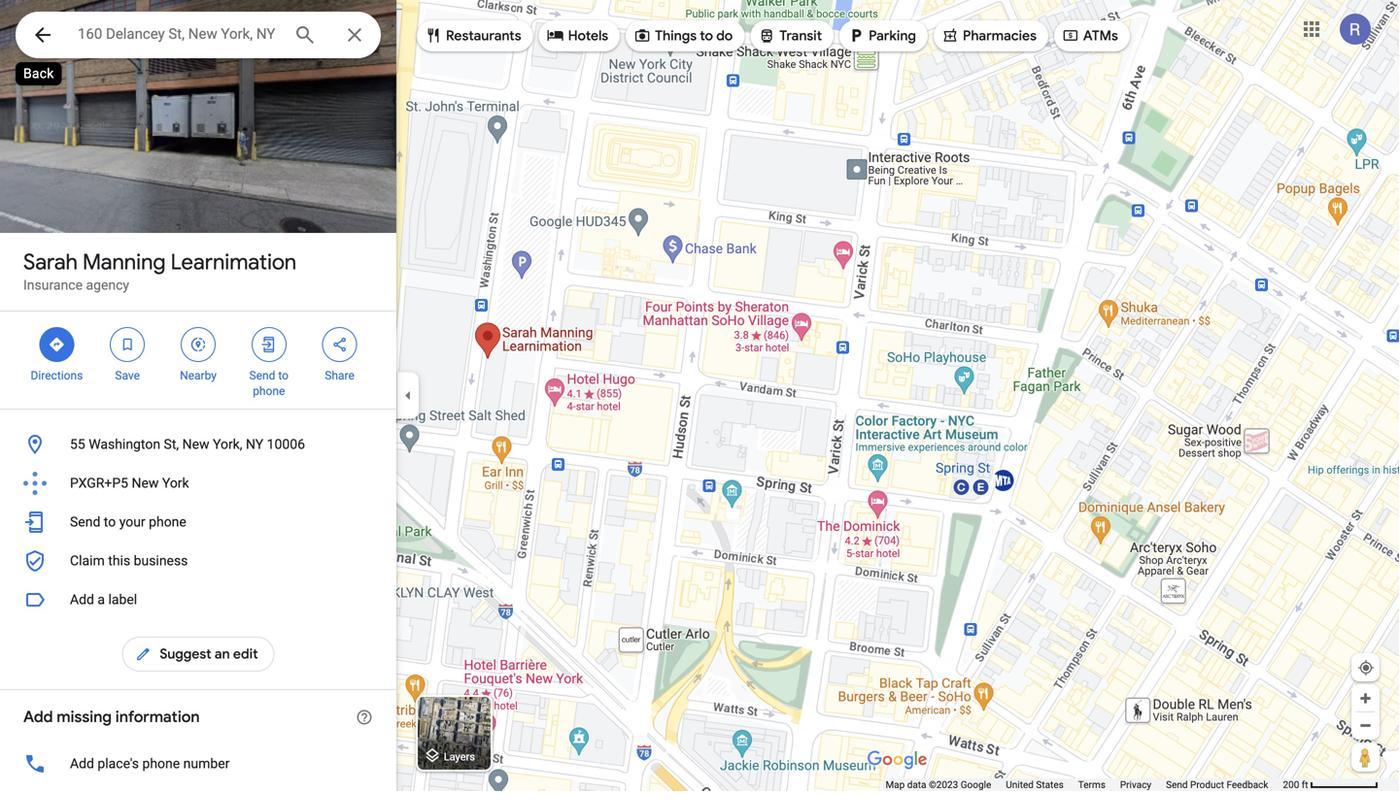 Task type: locate. For each thing, give the bounding box(es) containing it.
an
[[215, 646, 230, 664]]

add for add missing information
[[23, 708, 53, 728]]

claim this business
[[70, 553, 188, 569]]

10006
[[267, 437, 305, 453]]

200 ft button
[[1283, 780, 1379, 791]]

to inside send to phone
[[278, 369, 289, 383]]

footer
[[886, 779, 1283, 792]]


[[135, 644, 152, 666]]

layers
[[444, 751, 475, 764]]

agency
[[86, 277, 129, 293]]

washington
[[89, 437, 160, 453]]

footer containing map data ©2023 google
[[886, 779, 1283, 792]]

0 vertical spatial add
[[70, 592, 94, 608]]

2 horizontal spatial send
[[1166, 780, 1188, 791]]

st,
[[164, 437, 179, 453]]

new
[[182, 437, 209, 453], [132, 476, 159, 492]]

to
[[700, 27, 713, 45], [278, 369, 289, 383], [104, 515, 116, 531]]

phone
[[253, 385, 285, 398], [149, 515, 186, 531], [142, 756, 180, 773]]

actions for sarah manning learnimation region
[[0, 312, 396, 409]]

0 horizontal spatial to
[[104, 515, 116, 531]]

new left york
[[132, 476, 159, 492]]

pharmacies
[[963, 27, 1037, 45]]


[[331, 334, 348, 356]]

photo of sarah manning learnimation image
[[0, 0, 396, 233]]

1 vertical spatial to
[[278, 369, 289, 383]]

send up claim
[[70, 515, 100, 531]]

phone inside button
[[149, 515, 186, 531]]

add left a
[[70, 592, 94, 608]]

None field
[[78, 22, 278, 46]]

pxgr+p5 new york button
[[0, 464, 396, 503]]

0 vertical spatial send
[[249, 369, 275, 383]]

1 vertical spatial phone
[[149, 515, 186, 531]]

add a label button
[[0, 581, 396, 620]]

add for add place's phone number
[[70, 756, 94, 773]]

2 vertical spatial send
[[1166, 780, 1188, 791]]

united states
[[1006, 780, 1064, 791]]

1 horizontal spatial new
[[182, 437, 209, 453]]

data
[[907, 780, 927, 791]]

new inside pxgr+p5 new york button
[[132, 476, 159, 492]]

phone down 
[[253, 385, 285, 398]]

phone right the place's
[[142, 756, 180, 773]]

add
[[70, 592, 94, 608], [23, 708, 53, 728], [70, 756, 94, 773]]

phone inside button
[[142, 756, 180, 773]]

160 Delancey St, New York, NY 10002 field
[[16, 12, 381, 58]]

 suggest an edit
[[135, 644, 258, 666]]

add place's phone number button
[[0, 745, 396, 784]]

to left do in the top right of the page
[[700, 27, 713, 45]]

zoom out image
[[1358, 719, 1373, 734]]

york,
[[213, 437, 242, 453]]


[[425, 25, 442, 46]]

terms
[[1078, 780, 1106, 791]]

0 vertical spatial to
[[700, 27, 713, 45]]

send inside send to phone
[[249, 369, 275, 383]]

0 vertical spatial new
[[182, 437, 209, 453]]

55 washington st, new york, ny 10006 button
[[0, 426, 396, 464]]

send down 
[[249, 369, 275, 383]]

1 vertical spatial send
[[70, 515, 100, 531]]

send left the product
[[1166, 780, 1188, 791]]

new right st,
[[182, 437, 209, 453]]


[[189, 334, 207, 356]]

1 vertical spatial add
[[23, 708, 53, 728]]

show your location image
[[1358, 660, 1375, 677]]

phone inside send to phone
[[253, 385, 285, 398]]

send inside button
[[70, 515, 100, 531]]

0 horizontal spatial new
[[132, 476, 159, 492]]

200
[[1283, 780, 1300, 791]]

 atms
[[1062, 25, 1118, 46]]

claim this business link
[[0, 542, 396, 581]]


[[942, 25, 959, 46]]

send inside button
[[1166, 780, 1188, 791]]

1 horizontal spatial to
[[278, 369, 289, 383]]

2 vertical spatial to
[[104, 515, 116, 531]]

2 horizontal spatial to
[[700, 27, 713, 45]]

learnimation
[[171, 249, 297, 276]]

this
[[108, 553, 130, 569]]

map data ©2023 google
[[886, 780, 991, 791]]


[[758, 25, 776, 46]]

terms button
[[1078, 779, 1106, 792]]

parking
[[869, 27, 916, 45]]

none field inside 160 delancey st, new york, ny 10002 field
[[78, 22, 278, 46]]

add left the place's
[[70, 756, 94, 773]]

55
[[70, 437, 85, 453]]

directions
[[31, 369, 83, 383]]

to left the your
[[104, 515, 116, 531]]

send product feedback button
[[1166, 779, 1269, 792]]

2 vertical spatial phone
[[142, 756, 180, 773]]

send
[[249, 369, 275, 383], [70, 515, 100, 531], [1166, 780, 1188, 791]]

privacy
[[1120, 780, 1152, 791]]

to inside button
[[104, 515, 116, 531]]

send to your phone
[[70, 515, 186, 531]]

phone right the your
[[149, 515, 186, 531]]

united
[[1006, 780, 1034, 791]]

add left missing
[[23, 708, 53, 728]]

footer inside the google maps element
[[886, 779, 1283, 792]]

0 vertical spatial phone
[[253, 385, 285, 398]]

product
[[1190, 780, 1224, 791]]

do
[[716, 27, 733, 45]]

add missing information
[[23, 708, 200, 728]]

ny
[[246, 437, 264, 453]]

manning
[[83, 249, 166, 276]]

states
[[1036, 780, 1064, 791]]

0 horizontal spatial send
[[70, 515, 100, 531]]

1 horizontal spatial send
[[249, 369, 275, 383]]

to left share
[[278, 369, 289, 383]]

1 vertical spatial new
[[132, 476, 159, 492]]

send for send to phone
[[249, 369, 275, 383]]

2 vertical spatial add
[[70, 756, 94, 773]]



Task type: vqa. For each thing, say whether or not it's contained in the screenshot.
leftmost Bronx,
no



Task type: describe. For each thing, give the bounding box(es) containing it.
 transit
[[758, 25, 822, 46]]


[[119, 334, 136, 356]]

add a label
[[70, 592, 137, 608]]

sarah manning learnimation main content
[[0, 0, 396, 792]]

business
[[134, 553, 188, 569]]

 restaurants
[[425, 25, 521, 46]]

hotels
[[568, 27, 608, 45]]

to inside ' things to do'
[[700, 27, 713, 45]]

number
[[183, 756, 230, 773]]

 parking
[[847, 25, 916, 46]]

phone for to
[[253, 385, 285, 398]]


[[260, 334, 278, 356]]

©2023
[[929, 780, 958, 791]]

show street view coverage image
[[1352, 743, 1380, 773]]


[[547, 25, 564, 46]]

insurance agency button
[[23, 276, 129, 295]]

your
[[119, 515, 145, 531]]

restaurants
[[446, 27, 521, 45]]

privacy button
[[1120, 779, 1152, 792]]

 things to do
[[634, 25, 733, 46]]

nearby
[[180, 369, 217, 383]]

send to your phone button
[[0, 503, 396, 542]]

things
[[655, 27, 697, 45]]

 button
[[16, 12, 70, 62]]

200 ft
[[1283, 780, 1308, 791]]

suggest
[[160, 646, 211, 664]]

transit
[[780, 27, 822, 45]]

map
[[886, 780, 905, 791]]

york
[[162, 476, 189, 492]]

information
[[115, 708, 200, 728]]

to for send to phone
[[278, 369, 289, 383]]


[[1062, 25, 1080, 46]]

google
[[961, 780, 991, 791]]

send product feedback
[[1166, 780, 1269, 791]]

sarah manning learnimation insurance agency
[[23, 249, 297, 293]]

united states button
[[1006, 779, 1064, 792]]

insurance
[[23, 277, 83, 293]]

 hotels
[[547, 25, 608, 46]]

send to phone
[[249, 369, 289, 398]]

phone for place's
[[142, 756, 180, 773]]

add place's phone number
[[70, 756, 230, 773]]

missing
[[57, 708, 112, 728]]

google account: ruby anderson  
(rubyanndersson@gmail.com) image
[[1340, 14, 1371, 45]]

information for sarah manning learnimation region
[[0, 426, 396, 581]]

send for send product feedback
[[1166, 780, 1188, 791]]

new inside 55 washington st, new york, ny 10006 button
[[182, 437, 209, 453]]

collapse side panel image
[[397, 385, 419, 407]]

more info image
[[356, 709, 373, 727]]

 search field
[[16, 12, 381, 62]]

add for add a label
[[70, 592, 94, 608]]

 pharmacies
[[942, 25, 1037, 46]]

pxgr+p5 new york
[[70, 476, 189, 492]]

55 washington st, new york, ny 10006
[[70, 437, 305, 453]]

save
[[115, 369, 140, 383]]

edit
[[233, 646, 258, 664]]

share
[[325, 369, 355, 383]]

ft
[[1302, 780, 1308, 791]]


[[31, 21, 54, 49]]

atms
[[1083, 27, 1118, 45]]


[[634, 25, 651, 46]]

google maps element
[[0, 0, 1399, 792]]


[[847, 25, 865, 46]]

pxgr+p5
[[70, 476, 128, 492]]

sarah
[[23, 249, 78, 276]]

label
[[108, 592, 137, 608]]

send for send to your phone
[[70, 515, 100, 531]]


[[48, 334, 65, 356]]

feedback
[[1227, 780, 1269, 791]]

place's
[[98, 756, 139, 773]]

to for send to your phone
[[104, 515, 116, 531]]

claim
[[70, 553, 105, 569]]

zoom in image
[[1358, 692, 1373, 706]]

a
[[98, 592, 105, 608]]



